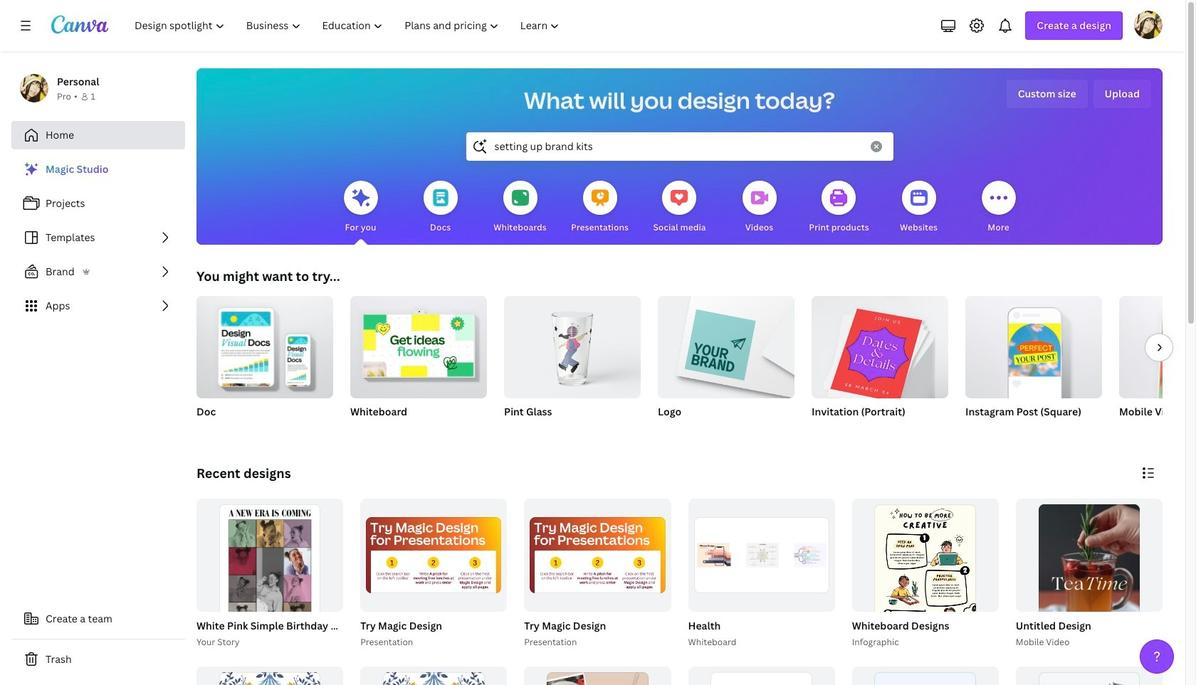 Task type: locate. For each thing, give the bounding box(es) containing it.
None search field
[[466, 132, 893, 161]]

list
[[11, 155, 185, 320]]

group
[[196, 290, 333, 437], [196, 290, 333, 399], [658, 290, 795, 437], [658, 290, 795, 399], [812, 290, 948, 437], [812, 290, 948, 403], [965, 290, 1102, 437], [965, 290, 1102, 399], [350, 296, 487, 437], [350, 296, 487, 399], [504, 296, 641, 437], [1119, 296, 1196, 437], [1119, 296, 1196, 399], [194, 499, 486, 685], [196, 499, 343, 685], [358, 499, 507, 650], [360, 499, 507, 612], [521, 499, 671, 650], [524, 499, 671, 612], [685, 499, 835, 650], [688, 499, 835, 612], [849, 499, 999, 686], [852, 499, 999, 686], [1013, 499, 1163, 685], [1016, 499, 1163, 685], [196, 667, 343, 686], [360, 667, 507, 686], [524, 667, 671, 686], [688, 667, 835, 686], [852, 667, 999, 686], [1016, 667, 1163, 686]]

Search search field
[[494, 133, 862, 160]]



Task type: vqa. For each thing, say whether or not it's contained in the screenshot.
(2) within "button"
no



Task type: describe. For each thing, give the bounding box(es) containing it.
top level navigation element
[[125, 11, 572, 40]]

stephanie aranda image
[[1134, 11, 1163, 39]]



